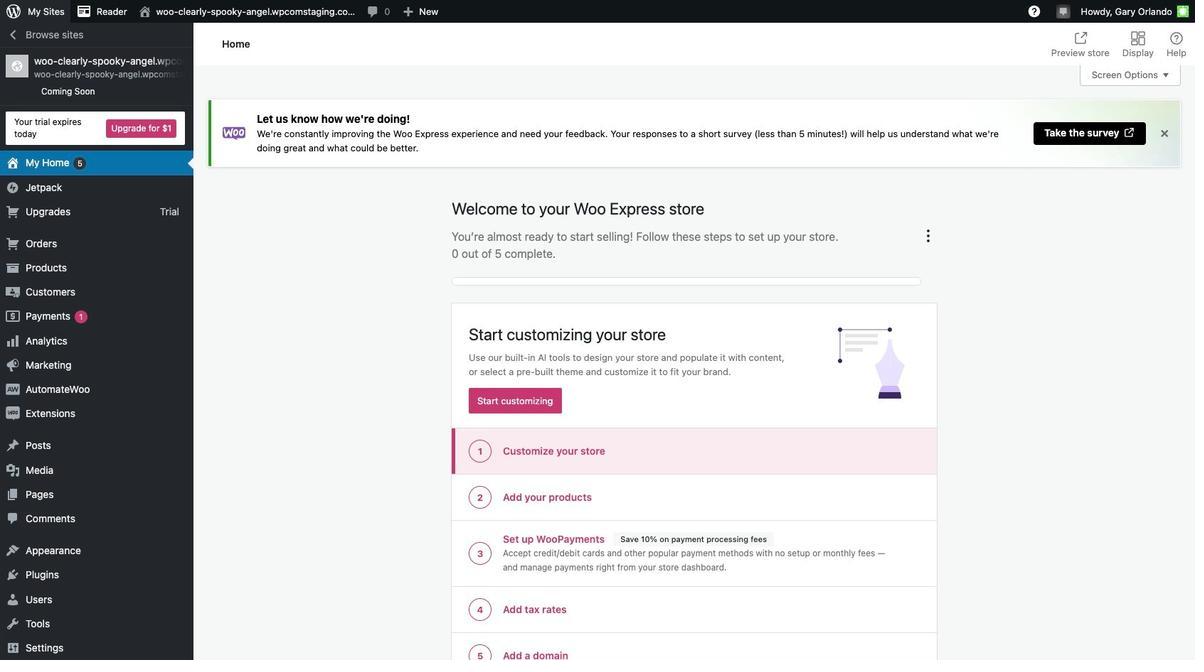 Task type: vqa. For each thing, say whether or not it's contained in the screenshot.
Take the survey icon
yes



Task type: describe. For each thing, give the bounding box(es) containing it.
toolbar navigation
[[0, 0, 1195, 26]]

take the survey image
[[1123, 126, 1136, 138]]

notification image
[[1058, 5, 1069, 16]]



Task type: locate. For each thing, give the bounding box(es) containing it.
main menu navigation
[[0, 23, 193, 661]]

tab list
[[1043, 23, 1195, 65]]

display options image
[[1130, 30, 1147, 47]]



